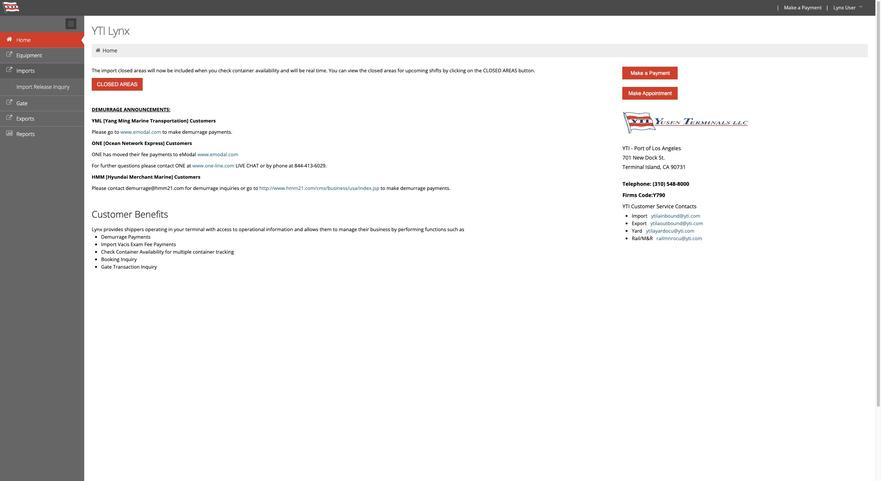 Task type: vqa. For each thing, say whether or not it's contained in the screenshot.
Container link
no



Task type: locate. For each thing, give the bounding box(es) containing it.
2 vertical spatial lynx
[[92, 226, 102, 233]]

0 horizontal spatial or
[[241, 185, 246, 191]]

as
[[460, 226, 465, 233]]

one left [ocean
[[92, 140, 102, 146]]

0 vertical spatial yti
[[92, 23, 105, 38]]

1 vertical spatial import
[[632, 212, 648, 219]]

for inside lynx provides shippers operating in your terminal with access to operational information and allows them to manage their business by performing functions such as demurrage payments import vacis exam fee payments check container availability for multiple container tracking booking inquiry gate transaction inquiry
[[165, 248, 172, 255]]

exam
[[131, 241, 143, 248]]

closed right 'import'
[[118, 67, 133, 74]]

closed right the view
[[368, 67, 383, 74]]

gate up exports
[[16, 100, 28, 107]]

import up "export"
[[632, 212, 648, 219]]

your
[[174, 226, 184, 233]]

1 external link image from the top
[[6, 67, 13, 73]]

and inside lynx provides shippers operating in your terminal with access to operational information and allows them to manage their business by performing functions such as demurrage payments import vacis exam fee payments check container availability for multiple container tracking booking inquiry gate transaction inquiry
[[294, 226, 303, 233]]

1 horizontal spatial customer
[[632, 203, 656, 210]]

areas left now
[[134, 67, 146, 74]]

yti for yti - port of los angeles 701 new dock st. terminal island, ca 90731
[[623, 145, 630, 152]]

please down hmm
[[92, 185, 106, 191]]

inquiry inside 'link'
[[53, 83, 70, 90]]

home link right home image
[[103, 47, 117, 54]]

2 external link image from the top
[[6, 100, 13, 105]]

by left phone
[[266, 162, 272, 169]]

1 horizontal spatial at
[[289, 162, 293, 169]]

provides
[[104, 226, 123, 233]]

1 horizontal spatial the
[[475, 67, 482, 74]]

0 horizontal spatial areas
[[134, 67, 146, 74]]

inquiry down availability
[[141, 263, 157, 270]]

home link
[[0, 32, 84, 48], [103, 47, 117, 54]]

make for make appointment link
[[629, 90, 642, 96]]

and
[[281, 67, 289, 74], [294, 226, 303, 233]]

www.one-
[[192, 162, 215, 169]]

live
[[236, 162, 245, 169]]

lynx inside lynx provides shippers operating in your terminal with access to operational information and allows them to manage their business by performing functions such as demurrage payments import vacis exam fee payments check container availability for multiple container tracking booking inquiry gate transaction inquiry
[[92, 226, 102, 233]]

of
[[646, 145, 651, 152]]

0 horizontal spatial |
[[777, 4, 780, 11]]

0 horizontal spatial payments.
[[209, 129, 232, 135]]

or right inquiries
[[241, 185, 246, 191]]

1 vertical spatial and
[[294, 226, 303, 233]]

http://www.hmm21.com/cms/business/usa/index.jsp link
[[260, 185, 380, 191]]

when
[[195, 67, 208, 74]]

0 vertical spatial contact
[[157, 162, 174, 169]]

0 horizontal spatial the
[[360, 67, 367, 74]]

external link image
[[6, 67, 13, 73], [6, 100, 13, 105], [6, 115, 13, 121]]

external link image inside imports "link"
[[6, 67, 13, 73]]

shippers
[[124, 226, 144, 233]]

3 external link image from the top
[[6, 115, 13, 121]]

1 horizontal spatial go
[[247, 185, 252, 191]]

imports
[[16, 67, 35, 74]]

by
[[443, 67, 448, 74], [266, 162, 272, 169], [392, 226, 397, 233]]

the right on
[[475, 67, 482, 74]]

0 vertical spatial gate
[[16, 100, 28, 107]]

0 horizontal spatial www.emodal.com link
[[120, 129, 161, 135]]

1 please from the top
[[92, 129, 106, 135]]

and left allows
[[294, 226, 303, 233]]

0 vertical spatial inquiry
[[53, 83, 70, 90]]

gate inside "link"
[[16, 100, 28, 107]]

www.emodal.com
[[120, 129, 161, 135], [198, 151, 238, 158]]

1 vertical spatial external link image
[[6, 100, 13, 105]]

fee
[[141, 151, 148, 158]]

0 vertical spatial for
[[398, 67, 404, 74]]

customer down firms code:y790 on the right
[[632, 203, 656, 210]]

at left 844-
[[289, 162, 293, 169]]

go right inquiries
[[247, 185, 252, 191]]

will left real
[[291, 67, 298, 74]]

contact down [hyundai on the left of the page
[[108, 185, 124, 191]]

them
[[320, 226, 332, 233]]

angeles
[[662, 145, 681, 152]]

1 horizontal spatial make a payment
[[785, 4, 822, 11]]

6029.
[[315, 162, 327, 169]]

container inside lynx provides shippers operating in your terminal with access to operational information and allows them to manage their business by performing functions such as demurrage payments import vacis exam fee payments check container availability for multiple container tracking booking inquiry gate transaction inquiry
[[193, 248, 215, 255]]

for down for further questions please contact one at www.one-line.com live chat or by phone at 844-413-6029.
[[185, 185, 192, 191]]

external link image inside gate "link"
[[6, 100, 13, 105]]

1 vertical spatial www.emodal.com link
[[198, 151, 238, 158]]

www.emodal.com link down marine
[[120, 129, 161, 135]]

0 vertical spatial their
[[129, 151, 140, 158]]

yti inside yti - port of los angeles 701 new dock st. terminal island, ca 90731
[[623, 145, 630, 152]]

will left now
[[148, 67, 155, 74]]

by right business
[[392, 226, 397, 233]]

1 horizontal spatial |
[[826, 4, 829, 11]]

yti up home image
[[92, 23, 105, 38]]

1 vertical spatial customers
[[166, 140, 192, 146]]

1 horizontal spatial closed
[[368, 67, 383, 74]]

0 horizontal spatial import
[[16, 83, 32, 90]]

1 vertical spatial contact
[[108, 185, 124, 191]]

yti lynx
[[92, 23, 130, 38]]

2 | from the left
[[826, 4, 829, 11]]

0 vertical spatial customers
[[190, 117, 216, 124]]

to
[[115, 129, 119, 135], [163, 129, 167, 135], [173, 151, 178, 158], [254, 185, 258, 191], [381, 185, 386, 191], [233, 226, 238, 233], [333, 226, 338, 233]]

please for please go to
[[92, 129, 106, 135]]

moved
[[113, 151, 128, 158]]

www.emodal.com link for one has moved their fee payments to emodal www.emodal.com
[[198, 151, 238, 158]]

equipment link
[[0, 48, 84, 63]]

1 vertical spatial payments.
[[427, 185, 451, 191]]

1 horizontal spatial import
[[101, 241, 117, 248]]

hmm
[[92, 173, 105, 180]]

customers down www.one-
[[174, 173, 201, 180]]

yti for yti lynx
[[92, 23, 105, 38]]

0 vertical spatial external link image
[[6, 67, 13, 73]]

1 horizontal spatial make a payment link
[[781, 0, 825, 16]]

2 vertical spatial external link image
[[6, 115, 13, 121]]

1 horizontal spatial will
[[291, 67, 298, 74]]

1 vertical spatial one
[[92, 151, 102, 158]]

for left upcoming
[[398, 67, 404, 74]]

one
[[92, 140, 102, 146], [92, 151, 102, 158], [175, 162, 185, 169]]

ytilainbound@yti.com
[[652, 212, 701, 219]]

1 vertical spatial inquiry
[[121, 256, 137, 263]]

terminal
[[186, 226, 205, 233]]

or right chat
[[260, 162, 265, 169]]

1 vertical spatial yti
[[623, 145, 630, 152]]

payments up exam
[[128, 233, 151, 240]]

be right now
[[167, 67, 173, 74]]

import down imports
[[16, 83, 32, 90]]

import inside 'link'
[[16, 83, 32, 90]]

check
[[101, 248, 115, 255]]

0 vertical spatial www.emodal.com
[[120, 129, 161, 135]]

1 horizontal spatial home
[[103, 47, 117, 54]]

customer up provides
[[92, 208, 132, 220]]

0 horizontal spatial inquiry
[[53, 83, 70, 90]]

import release inquiry link
[[0, 81, 84, 93]]

1 at from the left
[[187, 162, 191, 169]]

contact
[[157, 162, 174, 169], [108, 185, 124, 191]]

by right shifts
[[443, 67, 448, 74]]

home
[[16, 36, 31, 43], [103, 47, 117, 54]]

check
[[218, 67, 231, 74]]

2 vertical spatial inquiry
[[141, 263, 157, 270]]

0 horizontal spatial container
[[193, 248, 215, 255]]

please go to www.emodal.com to make demurrage payments.
[[92, 129, 232, 135]]

2 horizontal spatial by
[[443, 67, 448, 74]]

real
[[306, 67, 315, 74]]

areas left upcoming
[[384, 67, 397, 74]]

1 areas from the left
[[134, 67, 146, 74]]

0 horizontal spatial lynx
[[92, 226, 102, 233]]

1 horizontal spatial payments.
[[427, 185, 451, 191]]

please down the yml
[[92, 129, 106, 135]]

for
[[92, 162, 99, 169]]

1 vertical spatial make a payment
[[631, 70, 670, 76]]

1 vertical spatial or
[[241, 185, 246, 191]]

1 vertical spatial payments
[[154, 241, 176, 248]]

2 vertical spatial by
[[392, 226, 397, 233]]

be left real
[[299, 67, 305, 74]]

1 vertical spatial make
[[387, 185, 399, 191]]

exports
[[16, 115, 34, 122]]

home right home image
[[103, 47, 117, 54]]

their left fee
[[129, 151, 140, 158]]

their
[[129, 151, 140, 158], [359, 226, 369, 233]]

express]
[[145, 140, 165, 146]]

1 horizontal spatial www.emodal.com link
[[198, 151, 238, 158]]

operational
[[239, 226, 265, 233]]

inquiry right the release
[[53, 83, 70, 90]]

2 at from the left
[[289, 162, 293, 169]]

gate inside lynx provides shippers operating in your terminal with access to operational information and allows them to manage their business by performing functions such as demurrage payments import vacis exam fee payments check container availability for multiple container tracking booking inquiry gate transaction inquiry
[[101, 263, 112, 270]]

2 please from the top
[[92, 185, 106, 191]]

lynx
[[834, 4, 844, 11], [108, 23, 130, 38], [92, 226, 102, 233]]

bar chart image
[[6, 131, 13, 136]]

make for the bottom make a payment link
[[631, 70, 644, 76]]

inquiry down container
[[121, 256, 137, 263]]

ming
[[118, 117, 130, 124]]

gate down booking
[[101, 263, 112, 270]]

0 vertical spatial one
[[92, 140, 102, 146]]

service
[[657, 203, 674, 210]]

one down emodal
[[175, 162, 185, 169]]

now
[[156, 67, 166, 74]]

0 vertical spatial and
[[281, 67, 289, 74]]

2 horizontal spatial inquiry
[[141, 263, 157, 270]]

in
[[168, 226, 173, 233]]

customers right transportation]
[[190, 117, 216, 124]]

1 vertical spatial make a payment link
[[623, 67, 678, 79]]

lynx provides shippers operating in your terminal with access to operational information and allows them to manage their business by performing functions such as demurrage payments import vacis exam fee payments check container availability for multiple container tracking booking inquiry gate transaction inquiry
[[92, 226, 465, 270]]

container
[[233, 67, 254, 74], [193, 248, 215, 255]]

payment up appointment
[[650, 70, 670, 76]]

availability
[[140, 248, 164, 255]]

0 vertical spatial by
[[443, 67, 448, 74]]

go
[[108, 129, 113, 135], [247, 185, 252, 191]]

0 horizontal spatial closed
[[118, 67, 133, 74]]

port
[[635, 145, 645, 152]]

go down [yang
[[108, 129, 113, 135]]

telephone: (310) 548-8000
[[623, 180, 690, 187]]

2 be from the left
[[299, 67, 305, 74]]

1 horizontal spatial a
[[798, 4, 801, 11]]

0 vertical spatial www.emodal.com link
[[120, 129, 161, 135]]

www.emodal.com up www.one-line.com link
[[198, 151, 238, 158]]

0 vertical spatial import
[[16, 83, 32, 90]]

0 horizontal spatial make a payment
[[631, 70, 670, 76]]

1 vertical spatial lynx
[[108, 23, 130, 38]]

0 horizontal spatial gate
[[16, 100, 28, 107]]

container right check
[[233, 67, 254, 74]]

90731
[[671, 163, 686, 170]]

make a payment
[[785, 4, 822, 11], [631, 70, 670, 76]]

with
[[206, 226, 216, 233]]

the right the view
[[360, 67, 367, 74]]

exports link
[[0, 111, 84, 126]]

yti left -
[[623, 145, 630, 152]]

1 vertical spatial make
[[631, 70, 644, 76]]

at down emodal
[[187, 162, 191, 169]]

home link up equipment
[[0, 32, 84, 48]]

home right home icon
[[16, 36, 31, 43]]

None submit
[[92, 78, 143, 91]]

2 will from the left
[[291, 67, 298, 74]]

container
[[116, 248, 138, 255]]

one for one has moved their fee payments to emodal www.emodal.com
[[92, 151, 102, 158]]

0 vertical spatial home
[[16, 36, 31, 43]]

for
[[398, 67, 404, 74], [185, 185, 192, 191], [165, 248, 172, 255]]

yti down firms
[[623, 203, 630, 210]]

2 horizontal spatial for
[[398, 67, 404, 74]]

external link image inside exports link
[[6, 115, 13, 121]]

customers
[[190, 117, 216, 124], [166, 140, 192, 146], [174, 173, 201, 180]]

demurrage
[[92, 106, 122, 113]]

0 horizontal spatial for
[[165, 248, 172, 255]]

0 horizontal spatial be
[[167, 67, 173, 74]]

has
[[103, 151, 111, 158]]

0 vertical spatial payment
[[802, 4, 822, 11]]

1 horizontal spatial www.emodal.com
[[198, 151, 238, 158]]

gate
[[16, 100, 28, 107], [101, 263, 112, 270]]

their inside lynx provides shippers operating in your terminal with access to operational information and allows them to manage their business by performing functions such as demurrage payments import vacis exam fee payments check container availability for multiple container tracking booking inquiry gate transaction inquiry
[[359, 226, 369, 233]]

0 vertical spatial payments
[[128, 233, 151, 240]]

import up check
[[101, 241, 117, 248]]

container left tracking
[[193, 248, 215, 255]]

0 vertical spatial or
[[260, 162, 265, 169]]

payments
[[150, 151, 172, 158]]

make
[[785, 4, 797, 11], [631, 70, 644, 76], [629, 90, 642, 96]]

www.emodal.com link up www.one-line.com link
[[198, 151, 238, 158]]

customers up emodal
[[166, 140, 192, 146]]

www.emodal.com down marine
[[120, 129, 161, 135]]

home image
[[6, 37, 13, 42]]

and right availability in the left of the page
[[281, 67, 289, 74]]

further
[[100, 162, 117, 169]]

payments.
[[209, 129, 232, 135], [427, 185, 451, 191]]

1 vertical spatial their
[[359, 226, 369, 233]]

clicking
[[450, 67, 466, 74]]

1 vertical spatial please
[[92, 185, 106, 191]]

0 vertical spatial please
[[92, 129, 106, 135]]

los
[[653, 145, 661, 152]]

lynx for provides
[[92, 226, 102, 233]]

contact down one has moved their fee payments to emodal www.emodal.com
[[157, 162, 174, 169]]

one left has
[[92, 151, 102, 158]]

payment left 'lynx user'
[[802, 4, 822, 11]]

0 vertical spatial a
[[798, 4, 801, 11]]

appointment
[[643, 90, 672, 96]]

0 horizontal spatial www.emodal.com
[[120, 129, 161, 135]]

2 vertical spatial one
[[175, 162, 185, 169]]

1 will from the left
[[148, 67, 155, 74]]

equipment
[[16, 52, 42, 59]]

their right manage
[[359, 226, 369, 233]]

0 horizontal spatial will
[[148, 67, 155, 74]]

1 horizontal spatial by
[[392, 226, 397, 233]]

multiple
[[173, 248, 192, 255]]

one has moved their fee payments to emodal www.emodal.com
[[92, 151, 238, 158]]

benefits
[[135, 208, 168, 220]]

1 vertical spatial home
[[103, 47, 117, 54]]

for left multiple
[[165, 248, 172, 255]]

2 horizontal spatial import
[[632, 212, 648, 219]]

at
[[187, 162, 191, 169], [289, 162, 293, 169]]

1 the from the left
[[360, 67, 367, 74]]

2 vertical spatial customers
[[174, 173, 201, 180]]

0 vertical spatial payments.
[[209, 129, 232, 135]]

make a payment link
[[781, 0, 825, 16], [623, 67, 678, 79]]

0 horizontal spatial make
[[168, 129, 181, 135]]

0 horizontal spatial contact
[[108, 185, 124, 191]]

payments up availability
[[154, 241, 176, 248]]



Task type: describe. For each thing, give the bounding box(es) containing it.
island,
[[646, 163, 662, 170]]

the import closed areas will now be included when you check container availability and will be real time.  you can view the closed areas for upcoming shifts by clicking on the closed areas button.
[[92, 67, 535, 74]]

transportation]
[[150, 117, 189, 124]]

access
[[217, 226, 232, 233]]

www.emodal.com link for to make demurrage payments.
[[120, 129, 161, 135]]

customers for one [ocean network express] customers
[[166, 140, 192, 146]]

dock
[[646, 154, 658, 161]]

8000
[[678, 180, 690, 187]]

ytilaoutbound@yti.com
[[651, 220, 704, 227]]

0 horizontal spatial and
[[281, 67, 289, 74]]

1 horizontal spatial payment
[[802, 4, 822, 11]]

548-
[[667, 180, 678, 187]]

angle down image
[[858, 4, 865, 9]]

yml
[[92, 117, 102, 124]]

shifts
[[430, 67, 442, 74]]

for further questions please contact one at www.one-line.com live chat or by phone at 844-413-6029.
[[92, 162, 327, 169]]

user
[[846, 4, 856, 11]]

terminal
[[623, 163, 644, 170]]

external link image
[[6, 52, 13, 57]]

by inside lynx provides shippers operating in your terminal with access to operational information and allows them to manage their business by performing functions such as demurrage payments import vacis exam fee payments check container availability for multiple container tracking booking inquiry gate transaction inquiry
[[392, 226, 397, 233]]

2 areas from the left
[[384, 67, 397, 74]]

firms code:y790
[[623, 191, 666, 199]]

yard
[[632, 227, 645, 234]]

such
[[448, 226, 458, 233]]

ytilainbound@yti.com link
[[652, 212, 701, 219]]

button.
[[519, 67, 535, 74]]

1 horizontal spatial payments
[[154, 241, 176, 248]]

closed
[[483, 67, 502, 74]]

please contact demurrage@hmm21.com for demurrage inquiries or go to http://www.hmm21.com/cms/business/usa/index.jsp to make demurrage payments.
[[92, 185, 451, 191]]

tracking
[[216, 248, 234, 255]]

yml [yang ming marine transportation] customers
[[92, 117, 216, 124]]

questions
[[118, 162, 140, 169]]

2 the from the left
[[475, 67, 482, 74]]

you
[[329, 67, 338, 74]]

fee
[[144, 241, 152, 248]]

lynx user link
[[831, 0, 868, 16]]

demurrage announcements:
[[92, 106, 171, 113]]

1 horizontal spatial or
[[260, 162, 265, 169]]

0 horizontal spatial home link
[[0, 32, 84, 48]]

please
[[141, 162, 156, 169]]

booking
[[101, 256, 120, 263]]

the
[[92, 67, 100, 74]]

firms
[[623, 191, 637, 199]]

0 vertical spatial container
[[233, 67, 254, 74]]

0 horizontal spatial a
[[645, 70, 648, 76]]

external link image for imports
[[6, 67, 13, 73]]

contacts
[[676, 203, 697, 210]]

1 horizontal spatial lynx
[[108, 23, 130, 38]]

import
[[101, 67, 117, 74]]

0 vertical spatial make
[[785, 4, 797, 11]]

lynx user
[[834, 4, 856, 11]]

home image
[[95, 48, 101, 53]]

merchant
[[129, 173, 153, 180]]

customers for hmm [hyundai merchant marine] customers
[[174, 173, 201, 180]]

1 | from the left
[[777, 4, 780, 11]]

performing
[[398, 226, 424, 233]]

yti - port of los angeles 701 new dock st. terminal island, ca 90731
[[623, 145, 686, 170]]

[hyundai
[[106, 173, 128, 180]]

reports link
[[0, 126, 84, 142]]

import for import ytilainbound@yti.com
[[632, 212, 648, 219]]

2 closed from the left
[[368, 67, 383, 74]]

ytilayardocu@yti.com
[[646, 227, 695, 234]]

can
[[339, 67, 347, 74]]

1 vertical spatial payment
[[650, 70, 670, 76]]

one for one [ocean network express] customers
[[92, 140, 102, 146]]

1 horizontal spatial contact
[[157, 162, 174, 169]]

0 horizontal spatial customer
[[92, 208, 132, 220]]

lynx for user
[[834, 4, 844, 11]]

yti for yti customer service contacts
[[623, 203, 630, 210]]

export
[[632, 220, 650, 227]]

0 vertical spatial make a payment link
[[781, 0, 825, 16]]

1 horizontal spatial make
[[387, 185, 399, 191]]

network
[[122, 140, 143, 146]]

demurrage
[[101, 233, 127, 240]]

www.one-line.com link
[[192, 162, 235, 169]]

0 horizontal spatial by
[[266, 162, 272, 169]]

marine]
[[154, 173, 173, 180]]

1 horizontal spatial home link
[[103, 47, 117, 54]]

(310)
[[653, 180, 666, 187]]

telephone:
[[623, 180, 652, 187]]

1 closed from the left
[[118, 67, 133, 74]]

please for please contact demurrage@hmm21.com for demurrage inquiries or go to
[[92, 185, 106, 191]]

import inside lynx provides shippers operating in your terminal with access to operational information and allows them to manage their business by performing functions such as demurrage payments import vacis exam fee payments check container availability for multiple container tracking booking inquiry gate transaction inquiry
[[101, 241, 117, 248]]

release
[[34, 83, 52, 90]]

imports link
[[0, 63, 84, 78]]

new
[[633, 154, 644, 161]]

413-
[[305, 162, 315, 169]]

0 horizontal spatial home
[[16, 36, 31, 43]]

1 vertical spatial www.emodal.com
[[198, 151, 238, 158]]

1 horizontal spatial inquiry
[[121, 256, 137, 263]]

0 vertical spatial make
[[168, 129, 181, 135]]

railmnrocu@yti.com
[[657, 235, 703, 242]]

import for import release inquiry
[[16, 83, 32, 90]]

701
[[623, 154, 632, 161]]

external link image for gate
[[6, 100, 13, 105]]

manage
[[339, 226, 357, 233]]

external link image for exports
[[6, 115, 13, 121]]

hmm [hyundai merchant marine] customers
[[92, 173, 201, 180]]

0 vertical spatial make a payment
[[785, 4, 822, 11]]

ytilayardocu@yti.com link
[[646, 227, 695, 234]]

ca
[[663, 163, 670, 170]]

view
[[348, 67, 358, 74]]

on
[[468, 67, 473, 74]]

reports
[[16, 130, 35, 138]]

line.com
[[215, 162, 235, 169]]

information
[[266, 226, 293, 233]]

1 vertical spatial for
[[185, 185, 192, 191]]

0 horizontal spatial go
[[108, 129, 113, 135]]

http://www.hmm21.com/cms/business/usa/index.jsp
[[260, 185, 380, 191]]

functions
[[425, 226, 446, 233]]

[yang
[[103, 117, 117, 124]]

emodal
[[179, 151, 196, 158]]

gate link
[[0, 96, 84, 111]]

vacis
[[118, 241, 129, 248]]

import ytilainbound@yti.com
[[632, 212, 701, 219]]

code:y790
[[639, 191, 666, 199]]

transaction
[[113, 263, 140, 270]]

import release inquiry
[[16, 83, 70, 90]]

yti customer service contacts
[[623, 203, 697, 210]]

inquiries
[[220, 185, 239, 191]]

1 be from the left
[[167, 67, 173, 74]]



